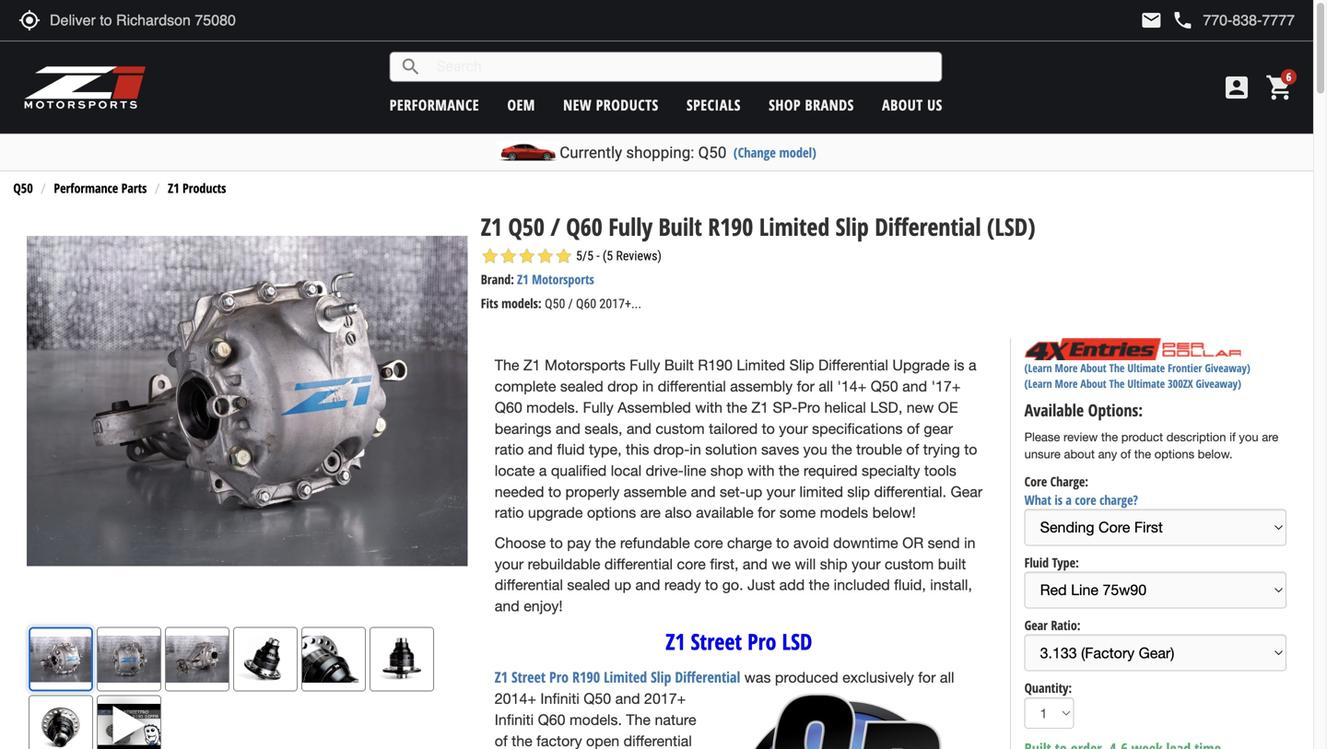 Task type: vqa. For each thing, say whether or not it's contained in the screenshot.
vehicle
no



Task type: describe. For each thing, give the bounding box(es) containing it.
the right pay
[[595, 535, 616, 552]]

tailored
[[709, 420, 758, 437]]

pro for z1 street pro lsd
[[748, 627, 777, 657]]

the up (learn more about the ultimate 300zx giveaway) link
[[1109, 360, 1125, 376]]

nature
[[655, 711, 696, 729]]

local
[[611, 462, 642, 479]]

available
[[1025, 399, 1084, 422]]

will
[[795, 556, 816, 573]]

z1 q50 / q60 fully built r190 limited slip differential (lsd) star star star star star 5/5 - (5 reviews) brand: z1 motorsports fits models: q50 / q60 2017+...
[[481, 210, 1036, 312]]

fully inside z1 q50 / q60 fully built r190 limited slip differential (lsd) star star star star star 5/5 - (5 reviews) brand: z1 motorsports fits models: q50 / q60 2017+...
[[609, 210, 653, 243]]

custom inside the z1 motorsports fully built r190 limited slip differential upgrade is a complete sealed drop in differential assembly for all '14+ q50 and '17+ q60 models. fully assembled with the z1 sp-pro helical lsd, new oe bearings and seals, and custom tailored to your specifications of gear ratio and fluid type, this drop-in solution saves you the trouble of trying to locate a qualified local drive-line shop with the required specialty tools needed to properly assemble and set-up your limited slip differential. gear ratio upgrade options are also available for some models below!
[[656, 420, 705, 437]]

lsd
[[782, 627, 812, 657]]

the up any on the bottom
[[1101, 430, 1118, 444]]

2 more from the top
[[1055, 376, 1078, 391]]

2 vertical spatial differential
[[495, 577, 563, 594]]

new inside the z1 motorsports fully built r190 limited slip differential upgrade is a complete sealed drop in differential assembly for all '14+ q50 and '17+ q60 models. fully assembled with the z1 sp-pro helical lsd, new oe bearings and seals, and custom tailored to your specifications of gear ratio and fluid type, this drop-in solution saves you the trouble of trying to locate a qualified local drive-line shop with the required specialty tools needed to properly assemble and set-up your limited slip differential. gear ratio upgrade options are also available for some models below!
[[907, 399, 934, 416]]

q50 left performance
[[13, 179, 33, 197]]

0 horizontal spatial new
[[563, 95, 592, 115]]

add
[[779, 577, 805, 594]]

first,
[[710, 556, 739, 573]]

currently
[[560, 143, 622, 162]]

the down "(learn more about the ultimate frontier giveaway)" link at right
[[1109, 376, 1125, 391]]

fluid,
[[894, 577, 926, 594]]

products
[[596, 95, 659, 115]]

2017+...
[[599, 296, 642, 312]]

required
[[804, 462, 858, 479]]

was
[[744, 669, 771, 686]]

(learn more about the ultimate frontier giveaway) (learn more about the ultimate 300zx giveaway) available options: please review the product description if you are unsure about any of the options below.
[[1025, 360, 1279, 462]]

description
[[1167, 430, 1226, 444]]

2 ratio from the top
[[495, 504, 524, 521]]

2017+
[[644, 690, 686, 707]]

the up 'tailored'
[[727, 399, 747, 416]]

to left 'go.'
[[705, 577, 718, 594]]

0 vertical spatial giveaway)
[[1205, 360, 1251, 376]]

you inside the z1 motorsports fully built r190 limited slip differential upgrade is a complete sealed drop in differential assembly for all '14+ q50 and '17+ q60 models. fully assembled with the z1 sp-pro helical lsd, new oe bearings and seals, and custom tailored to your specifications of gear ratio and fluid type, this drop-in solution saves you the trouble of trying to locate a qualified local drive-line shop with the required specialty tools needed to properly assemble and set-up your limited slip differential. gear ratio upgrade options are also available for some models below!
[[803, 441, 827, 458]]

charge
[[727, 535, 772, 552]]

differential.
[[874, 483, 947, 500]]

sealed inside the z1 motorsports fully built r190 limited slip differential upgrade is a complete sealed drop in differential assembly for all '14+ q50 and '17+ q60 models. fully assembled with the z1 sp-pro helical lsd, new oe bearings and seals, and custom tailored to your specifications of gear ratio and fluid type, this drop-in solution saves you the trouble of trying to locate a qualified local drive-line shop with the required specialty tools needed to properly assemble and set-up your limited slip differential. gear ratio upgrade options are also available for some models below!
[[560, 378, 603, 395]]

core charge: what is a core charge?
[[1025, 473, 1138, 509]]

the inside and 2017+ infiniti q60 models. the nature of the factory open differenti
[[512, 733, 532, 749]]

upgrade
[[892, 357, 950, 374]]

options inside the z1 motorsports fully built r190 limited slip differential upgrade is a complete sealed drop in differential assembly for all '14+ q50 and '17+ q60 models. fully assembled with the z1 sp-pro helical lsd, new oe bearings and seals, and custom tailored to your specifications of gear ratio and fluid type, this drop-in solution saves you the trouble of trying to locate a qualified local drive-line shop with the required specialty tools needed to properly assemble and set-up your limited slip differential. gear ratio upgrade options are also available for some models below!
[[587, 504, 636, 521]]

complete
[[495, 378, 556, 395]]

the down will
[[809, 577, 830, 594]]

and up fluid
[[556, 420, 581, 437]]

1 star from the left
[[481, 247, 499, 266]]

oem link
[[507, 95, 535, 115]]

please
[[1025, 430, 1060, 444]]

quantity:
[[1025, 679, 1072, 697]]

sealed inside choose to pay the refundable core charge to avoid downtime or send in your rebuildable differential core first, and we will ship your custom built differential sealed up and ready to go. just add the included fluid, install, and enjoy!
[[567, 577, 610, 594]]

are inside (learn more about the ultimate frontier giveaway) (learn more about the ultimate 300zx giveaway) available options: please review the product description if you are unsure about any of the options below.
[[1262, 430, 1279, 444]]

ship
[[820, 556, 848, 573]]

core for charge
[[694, 535, 723, 552]]

trying
[[923, 441, 960, 458]]

product
[[1122, 430, 1163, 444]]

of left gear
[[907, 420, 920, 437]]

slip inside the z1 motorsports fully built r190 limited slip differential upgrade is a complete sealed drop in differential assembly for all '14+ q50 and '17+ q60 models. fully assembled with the z1 sp-pro helical lsd, new oe bearings and seals, and custom tailored to your specifications of gear ratio and fluid type, this drop-in solution saves you the trouble of trying to locate a qualified local drive-line shop with the required specialty tools needed to properly assemble and set-up your limited slip differential. gear ratio upgrade options are also available for some models below!
[[789, 357, 814, 374]]

1 horizontal spatial for
[[797, 378, 815, 395]]

2 ultimate from the top
[[1128, 376, 1165, 391]]

'14+
[[837, 378, 867, 395]]

2 vertical spatial core
[[677, 556, 706, 573]]

z1 street pro r190 limited slip differential
[[495, 668, 740, 687]]

and down line
[[691, 483, 716, 500]]

your down choose
[[495, 556, 524, 573]]

q50 left the (change
[[698, 143, 727, 162]]

helical
[[824, 399, 866, 416]]

just
[[747, 577, 775, 594]]

(lsd)
[[987, 210, 1036, 243]]

your down downtime
[[852, 556, 881, 573]]

produced
[[775, 669, 838, 686]]

0 vertical spatial about
[[882, 95, 923, 115]]

about us
[[882, 95, 943, 115]]

charge:
[[1050, 473, 1089, 490]]

if
[[1230, 430, 1236, 444]]

all inside was produced exclusively for all 2014+ infiniti q50
[[940, 669, 954, 686]]

4 star from the left
[[536, 247, 555, 266]]

type,
[[589, 441, 622, 458]]

q60 left 2017+...
[[576, 296, 597, 312]]

pro inside the z1 motorsports fully built r190 limited slip differential upgrade is a complete sealed drop in differential assembly for all '14+ q50 and '17+ q60 models. fully assembled with the z1 sp-pro helical lsd, new oe bearings and seals, and custom tailored to your specifications of gear ratio and fluid type, this drop-in solution saves you the trouble of trying to locate a qualified local drive-line shop with the required specialty tools needed to properly assemble and set-up your limited slip differential. gear ratio upgrade options are also available for some models below!
[[798, 399, 820, 416]]

bearings
[[495, 420, 552, 437]]

included
[[834, 577, 890, 594]]

below.
[[1198, 447, 1233, 462]]

refundable
[[620, 535, 690, 552]]

what
[[1025, 491, 1052, 509]]

1 vertical spatial in
[[690, 441, 701, 458]]

account_box
[[1222, 73, 1252, 102]]

limited inside z1 q50 / q60 fully built r190 limited slip differential (lsd) star star star star star 5/5 - (5 reviews) brand: z1 motorsports fits models: q50 / q60 2017+...
[[759, 210, 830, 243]]

model)
[[779, 143, 816, 161]]

z1 up the 2014+
[[495, 668, 508, 687]]

about
[[1064, 447, 1095, 462]]

unsure
[[1025, 447, 1061, 462]]

my_location
[[18, 9, 41, 31]]

1 more from the top
[[1055, 360, 1078, 376]]

to up saves
[[762, 420, 775, 437]]

2 star from the left
[[499, 247, 518, 266]]

z1 street pro r190 limited slip differential link
[[495, 668, 740, 687]]

motorsports inside z1 q50 / q60 fully built r190 limited slip differential (lsd) star star star star star 5/5 - (5 reviews) brand: z1 motorsports fits models: q50 / q60 2017+...
[[532, 271, 594, 288]]

1 (learn from the top
[[1025, 360, 1052, 376]]

(learn more about the ultimate frontier giveaway) link
[[1025, 360, 1251, 376]]

needed
[[495, 483, 544, 500]]

options inside (learn more about the ultimate frontier giveaway) (learn more about the ultimate 300zx giveaway) available options: please review the product description if you are unsure about any of the options below.
[[1155, 447, 1195, 462]]

pro for z1 street pro r190 limited slip differential
[[549, 668, 569, 687]]

2 (learn from the top
[[1025, 376, 1052, 391]]

to up the upgrade at the bottom of page
[[548, 483, 561, 500]]

to right trying
[[964, 441, 977, 458]]

set-
[[720, 483, 746, 500]]

the up required
[[832, 441, 852, 458]]

q50 inside was produced exclusively for all 2014+ infiniti q50
[[584, 690, 611, 707]]

of inside and 2017+ infiniti q60 models. the nature of the factory open differenti
[[495, 733, 508, 749]]

5 star from the left
[[555, 247, 573, 266]]

products
[[183, 179, 226, 197]]

your down sp-
[[779, 420, 808, 437]]

z1 products link
[[168, 179, 226, 197]]

and up this
[[627, 420, 652, 437]]

q50 up brand:
[[508, 210, 545, 243]]

shopping:
[[626, 143, 694, 162]]

2014+
[[495, 690, 536, 707]]

(change
[[734, 143, 776, 161]]

was produced exclusively for all 2014+ infiniti q50
[[495, 669, 954, 707]]

performance
[[54, 179, 118, 197]]

z1 down the ready on the right
[[666, 627, 685, 657]]

z1 up brand:
[[481, 210, 502, 243]]

up inside choose to pay the refundable core charge to avoid downtime or send in your rebuildable differential core first, and we will ship your custom built differential sealed up and ready to go. just add the included fluid, install, and enjoy!
[[614, 577, 631, 594]]

review
[[1064, 430, 1098, 444]]

currently shopping: q50 (change model)
[[560, 143, 816, 162]]

r190 inside z1 q50 / q60 fully built r190 limited slip differential (lsd) star star star star star 5/5 - (5 reviews) brand: z1 motorsports fits models: q50 / q60 2017+...
[[708, 210, 753, 243]]

shopping_cart link
[[1261, 73, 1295, 102]]

0 horizontal spatial for
[[758, 504, 776, 521]]

qualified
[[551, 462, 607, 479]]

properly
[[565, 483, 620, 500]]

1 vertical spatial fully
[[630, 357, 660, 374]]

drop
[[608, 378, 638, 395]]

built inside the z1 motorsports fully built r190 limited slip differential upgrade is a complete sealed drop in differential assembly for all '14+ q50 and '17+ q60 models. fully assembled with the z1 sp-pro helical lsd, new oe bearings and seals, and custom tailored to your specifications of gear ratio and fluid type, this drop-in solution saves you the trouble of trying to locate a qualified local drive-line shop with the required specialty tools needed to properly assemble and set-up your limited slip differential. gear ratio upgrade options are also available for some models below!
[[664, 357, 694, 374]]

models. inside the z1 motorsports fully built r190 limited slip differential upgrade is a complete sealed drop in differential assembly for all '14+ q50 and '17+ q60 models. fully assembled with the z1 sp-pro helical lsd, new oe bearings and seals, and custom tailored to your specifications of gear ratio and fluid type, this drop-in solution saves you the trouble of trying to locate a qualified local drive-line shop with the required specialty tools needed to properly assemble and set-up your limited slip differential. gear ratio upgrade options are also available for some models below!
[[526, 399, 579, 416]]

1 horizontal spatial a
[[969, 357, 977, 374]]

performance parts
[[54, 179, 147, 197]]

tools
[[924, 462, 957, 479]]

assembled
[[618, 399, 691, 416]]

street for z1 street pro lsd
[[691, 627, 742, 657]]

(learn more about the ultimate 300zx giveaway) link
[[1025, 376, 1241, 391]]

specials
[[687, 95, 741, 115]]

5/5 -
[[576, 248, 600, 264]]

1 vertical spatial differential
[[605, 556, 673, 573]]

differential inside z1 q50 / q60 fully built r190 limited slip differential (lsd) star star star star star 5/5 - (5 reviews) brand: z1 motorsports fits models: q50 / q60 2017+...
[[875, 210, 981, 243]]

1 vertical spatial gear
[[1025, 617, 1048, 634]]

and left enjoy!
[[495, 598, 520, 615]]

slip inside z1 q50 / q60 fully built r190 limited slip differential (lsd) star star star star star 5/5 - (5 reviews) brand: z1 motorsports fits models: q50 / q60 2017+...
[[836, 210, 869, 243]]

shopping_cart
[[1265, 73, 1295, 102]]

motorsports inside the z1 motorsports fully built r190 limited slip differential upgrade is a complete sealed drop in differential assembly for all '14+ q50 and '17+ q60 models. fully assembled with the z1 sp-pro helical lsd, new oe bearings and seals, and custom tailored to your specifications of gear ratio and fluid type, this drop-in solution saves you the trouble of trying to locate a qualified local drive-line shop with the required specialty tools needed to properly assemble and set-up your limited slip differential. gear ratio upgrade options are also available for some models below!
[[545, 357, 626, 374]]

models. inside and 2017+ infiniti q60 models. the nature of the factory open differenti
[[570, 711, 622, 729]]

seals,
[[585, 420, 623, 437]]

options:
[[1088, 399, 1143, 422]]

fluid
[[557, 441, 585, 458]]

performance
[[390, 95, 479, 115]]



Task type: locate. For each thing, give the bounding box(es) containing it.
1 vertical spatial options
[[587, 504, 636, 521]]

built
[[659, 210, 702, 243], [664, 357, 694, 374]]

up up available
[[746, 483, 762, 500]]

0 horizontal spatial a
[[539, 462, 547, 479]]

2 vertical spatial differential
[[675, 668, 740, 687]]

limited inside the z1 motorsports fully built r190 limited slip differential upgrade is a complete sealed drop in differential assembly for all '14+ q50 and '17+ q60 models. fully assembled with the z1 sp-pro helical lsd, new oe bearings and seals, and custom tailored to your specifications of gear ratio and fluid type, this drop-in solution saves you the trouble of trying to locate a qualified local drive-line shop with the required specialty tools needed to properly assemble and set-up your limited slip differential. gear ratio upgrade options are also available for some models below!
[[737, 357, 785, 374]]

core inside core charge: what is a core charge?
[[1075, 491, 1097, 509]]

0 vertical spatial pro
[[798, 399, 820, 416]]

models. up the open
[[570, 711, 622, 729]]

(change model) link
[[734, 143, 816, 161]]

for left some
[[758, 504, 776, 521]]

1 ratio from the top
[[495, 441, 524, 458]]

q50 inside the z1 motorsports fully built r190 limited slip differential upgrade is a complete sealed drop in differential assembly for all '14+ q50 and '17+ q60 models. fully assembled with the z1 sp-pro helical lsd, new oe bearings and seals, and custom tailored to your specifications of gear ratio and fluid type, this drop-in solution saves you the trouble of trying to locate a qualified local drive-line shop with the required specialty tools needed to properly assemble and set-up your limited slip differential. gear ratio upgrade options are also available for some models below!
[[871, 378, 898, 395]]

pro left lsd
[[748, 627, 777, 657]]

0 vertical spatial a
[[969, 357, 977, 374]]

choose to pay the refundable core charge to avoid downtime or send in your rebuildable differential core first, and we will ship your custom built differential sealed up and ready to go. just add the included fluid, install, and enjoy!
[[495, 535, 976, 615]]

0 vertical spatial infiniti
[[540, 690, 580, 707]]

oe
[[938, 399, 958, 416]]

1 vertical spatial sealed
[[567, 577, 610, 594]]

1 vertical spatial pro
[[748, 627, 777, 657]]

limited
[[800, 483, 843, 500]]

limited up assembly
[[737, 357, 785, 374]]

new up gear
[[907, 399, 934, 416]]

and down z1 street pro r190 limited slip differential link
[[615, 690, 640, 707]]

the down product on the right bottom of the page
[[1134, 447, 1151, 462]]

0 horizontal spatial are
[[640, 504, 661, 521]]

and down bearings
[[528, 441, 553, 458]]

1 vertical spatial a
[[539, 462, 547, 479]]

1 vertical spatial limited
[[737, 357, 785, 374]]

are right if on the right bottom of the page
[[1262, 430, 1279, 444]]

shop brands
[[769, 95, 854, 115]]

/
[[551, 210, 560, 243], [568, 296, 573, 312]]

0 horizontal spatial up
[[614, 577, 631, 594]]

and down charge at the bottom right of the page
[[743, 556, 768, 573]]

oem
[[507, 95, 535, 115]]

new
[[563, 95, 592, 115], [907, 399, 934, 416]]

Search search field
[[422, 53, 942, 81]]

1 horizontal spatial slip
[[789, 357, 814, 374]]

0 vertical spatial are
[[1262, 430, 1279, 444]]

about up (learn more about the ultimate 300zx giveaway) link
[[1081, 360, 1107, 376]]

1 vertical spatial new
[[907, 399, 934, 416]]

core for charge?
[[1075, 491, 1097, 509]]

1 horizontal spatial street
[[691, 627, 742, 657]]

built up assembled
[[664, 357, 694, 374]]

z1 up complete
[[523, 357, 541, 374]]

up
[[746, 483, 762, 500], [614, 577, 631, 594]]

2 vertical spatial fully
[[583, 399, 614, 416]]

1 horizontal spatial pro
[[748, 627, 777, 657]]

0 vertical spatial differential
[[658, 378, 726, 395]]

2 vertical spatial r190
[[572, 668, 600, 687]]

1 horizontal spatial in
[[690, 441, 701, 458]]

parts
[[121, 179, 147, 197]]

1 horizontal spatial /
[[568, 296, 573, 312]]

gear
[[924, 420, 953, 437]]

q60 inside the z1 motorsports fully built r190 limited slip differential upgrade is a complete sealed drop in differential assembly for all '14+ q50 and '17+ q60 models. fully assembled with the z1 sp-pro helical lsd, new oe bearings and seals, and custom tailored to your specifications of gear ratio and fluid type, this drop-in solution saves you the trouble of trying to locate a qualified local drive-line shop with the required specialty tools needed to properly assemble and set-up your limited slip differential. gear ratio upgrade options are also available for some models below!
[[495, 399, 522, 416]]

0 horizontal spatial all
[[819, 378, 833, 395]]

of
[[907, 420, 920, 437], [906, 441, 919, 458], [1121, 447, 1131, 462], [495, 733, 508, 749]]

0 vertical spatial core
[[1075, 491, 1097, 509]]

ultimate down "(learn more about the ultimate frontier giveaway)" link at right
[[1128, 376, 1165, 391]]

ratio:
[[1051, 617, 1081, 634]]

0 horizontal spatial street
[[512, 668, 546, 687]]

1 vertical spatial all
[[940, 669, 954, 686]]

1 vertical spatial differential
[[818, 357, 888, 374]]

differential up '14+
[[818, 357, 888, 374]]

brand:
[[481, 271, 514, 288]]

z1 street pro lsd
[[666, 627, 812, 657]]

1 vertical spatial are
[[640, 504, 661, 521]]

pro left helical
[[798, 399, 820, 416]]

1 vertical spatial giveaway)
[[1196, 376, 1241, 391]]

of inside (learn more about the ultimate frontier giveaway) (learn more about the ultimate 300zx giveaway) available options: please review the product description if you are unsure about any of the options below.
[[1121, 447, 1131, 462]]

shop
[[769, 95, 801, 115]]

2 vertical spatial limited
[[604, 668, 647, 687]]

0 vertical spatial /
[[551, 210, 560, 243]]

z1 motorsports logo image
[[23, 65, 147, 111]]

custom
[[656, 420, 705, 437], [885, 556, 934, 573]]

in up assembled
[[642, 378, 654, 395]]

is right 'what'
[[1055, 491, 1063, 509]]

custom up drop-
[[656, 420, 705, 437]]

trouble
[[856, 441, 902, 458]]

0 vertical spatial sealed
[[560, 378, 603, 395]]

q60 up 5/5 -
[[566, 210, 603, 243]]

0 vertical spatial custom
[[656, 420, 705, 437]]

us
[[927, 95, 943, 115]]

2 vertical spatial pro
[[549, 668, 569, 687]]

available
[[696, 504, 754, 521]]

1 horizontal spatial options
[[1155, 447, 1195, 462]]

with
[[695, 399, 723, 416], [747, 462, 775, 479]]

are inside the z1 motorsports fully built r190 limited slip differential upgrade is a complete sealed drop in differential assembly for all '14+ q50 and '17+ q60 models. fully assembled with the z1 sp-pro helical lsd, new oe bearings and seals, and custom tailored to your specifications of gear ratio and fluid type, this drop-in solution saves you the trouble of trying to locate a qualified local drive-line shop with the required specialty tools needed to properly assemble and set-up your limited slip differential. gear ratio upgrade options are also available for some models below!
[[640, 504, 661, 521]]

1 horizontal spatial all
[[940, 669, 954, 686]]

what is a core charge? link
[[1025, 491, 1287, 509]]

brands
[[805, 95, 854, 115]]

0 vertical spatial r190
[[708, 210, 753, 243]]

2 vertical spatial about
[[1081, 376, 1107, 391]]

motorsports down 5/5 -
[[532, 271, 594, 288]]

1 vertical spatial more
[[1055, 376, 1078, 391]]

assemble
[[624, 483, 687, 500]]

the down saves
[[779, 462, 800, 479]]

fits
[[481, 295, 498, 312]]

with up 'tailored'
[[695, 399, 723, 416]]

1 ultimate from the top
[[1128, 360, 1165, 376]]

limited up the 2017+
[[604, 668, 647, 687]]

1 horizontal spatial up
[[746, 483, 762, 500]]

fully up 2017+...
[[609, 210, 653, 243]]

motorsports up drop
[[545, 357, 626, 374]]

differential up enjoy!
[[495, 577, 563, 594]]

the inside and 2017+ infiniti q60 models. the nature of the factory open differenti
[[626, 711, 651, 729]]

some
[[780, 504, 816, 521]]

1 horizontal spatial with
[[747, 462, 775, 479]]

giveaway) down frontier
[[1196, 376, 1241, 391]]

1 horizontal spatial you
[[1239, 430, 1259, 444]]

q50 down z1 street pro r190 limited slip differential
[[584, 690, 611, 707]]

is inside core charge: what is a core charge?
[[1055, 491, 1063, 509]]

1 vertical spatial custom
[[885, 556, 934, 573]]

are
[[1262, 430, 1279, 444], [640, 504, 661, 521]]

enjoy!
[[524, 598, 563, 615]]

differential down the refundable
[[605, 556, 673, 573]]

0 vertical spatial motorsports
[[532, 271, 594, 288]]

0 vertical spatial (learn
[[1025, 360, 1052, 376]]

new products link
[[563, 95, 659, 115]]

fully up drop
[[630, 357, 660, 374]]

choose
[[495, 535, 546, 552]]

sealed left drop
[[560, 378, 603, 395]]

differential inside the z1 motorsports fully built r190 limited slip differential upgrade is a complete sealed drop in differential assembly for all '14+ q50 and '17+ q60 models. fully assembled with the z1 sp-pro helical lsd, new oe bearings and seals, and custom tailored to your specifications of gear ratio and fluid type, this drop-in solution saves you the trouble of trying to locate a qualified local drive-line shop with the required specialty tools needed to properly assemble and set-up your limited slip differential. gear ratio upgrade options are also available for some models below!
[[818, 357, 888, 374]]

built
[[938, 556, 966, 573]]

1 vertical spatial built
[[664, 357, 694, 374]]

0 horizontal spatial slip
[[651, 668, 671, 687]]

to up the "rebuildable"
[[550, 535, 563, 552]]

z1 up models:
[[517, 271, 529, 288]]

a down charge: in the right bottom of the page
[[1066, 491, 1072, 509]]

fully up seals,
[[583, 399, 614, 416]]

1 vertical spatial ratio
[[495, 504, 524, 521]]

0 vertical spatial ultimate
[[1128, 360, 1165, 376]]

all inside the z1 motorsports fully built r190 limited slip differential upgrade is a complete sealed drop in differential assembly for all '14+ q50 and '17+ q60 models. fully assembled with the z1 sp-pro helical lsd, new oe bearings and seals, and custom tailored to your specifications of gear ratio and fluid type, this drop-in solution saves you the trouble of trying to locate a qualified local drive-line shop with the required specialty tools needed to properly assemble and set-up your limited slip differential. gear ratio upgrade options are also available for some models below!
[[819, 378, 833, 395]]

differential up assembled
[[658, 378, 726, 395]]

infiniti down the 2014+
[[495, 711, 534, 729]]

ratio down 'needed'
[[495, 504, 524, 521]]

built down currently shopping: q50 (change model)
[[659, 210, 702, 243]]

differential down the z1 street pro lsd
[[675, 668, 740, 687]]

core down charge: in the right bottom of the page
[[1075, 491, 1097, 509]]

q60 up factory
[[538, 711, 566, 729]]

0 horizontal spatial with
[[695, 399, 723, 416]]

2 horizontal spatial slip
[[836, 210, 869, 243]]

open
[[586, 733, 620, 749]]

and
[[902, 378, 927, 395], [556, 420, 581, 437], [627, 420, 652, 437], [528, 441, 553, 458], [691, 483, 716, 500], [743, 556, 768, 573], [635, 577, 660, 594], [495, 598, 520, 615], [615, 690, 640, 707]]

(learn
[[1025, 360, 1052, 376], [1025, 376, 1052, 391]]

specifications
[[812, 420, 903, 437]]

charge?
[[1100, 491, 1138, 509]]

and inside and 2017+ infiniti q60 models. the nature of the factory open differenti
[[615, 690, 640, 707]]

is inside the z1 motorsports fully built r190 limited slip differential upgrade is a complete sealed drop in differential assembly for all '14+ q50 and '17+ q60 models. fully assembled with the z1 sp-pro helical lsd, new oe bearings and seals, and custom tailored to your specifications of gear ratio and fluid type, this drop-in solution saves you the trouble of trying to locate a qualified local drive-line shop with the required specialty tools needed to properly assemble and set-up your limited slip differential. gear ratio upgrade options are also available for some models below!
[[954, 357, 965, 374]]

1 horizontal spatial are
[[1262, 430, 1279, 444]]

infiniti inside and 2017+ infiniti q60 models. the nature of the factory open differenti
[[495, 711, 534, 729]]

for inside was produced exclusively for all 2014+ infiniti q50
[[918, 669, 936, 686]]

street up the 2014+
[[512, 668, 546, 687]]

up down the refundable
[[614, 577, 631, 594]]

avoid
[[793, 535, 829, 552]]

/ down z1 motorsports link
[[568, 296, 573, 312]]

line
[[684, 462, 706, 479]]

also
[[665, 504, 692, 521]]

1 horizontal spatial infiniti
[[540, 690, 580, 707]]

the z1 motorsports fully built r190 limited slip differential upgrade is a complete sealed drop in differential assembly for all '14+ q50 and '17+ q60 models. fully assembled with the z1 sp-pro helical lsd, new oe bearings and seals, and custom tailored to your specifications of gear ratio and fluid type, this drop-in solution saves you the trouble of trying to locate a qualified local drive-line shop with the required specialty tools needed to properly assemble and set-up your limited slip differential. gear ratio upgrade options are also available for some models below!
[[495, 357, 983, 521]]

phone link
[[1172, 9, 1295, 31]]

q60 up bearings
[[495, 399, 522, 416]]

shop
[[710, 462, 743, 479]]

2 horizontal spatial in
[[964, 535, 976, 552]]

1 vertical spatial is
[[1055, 491, 1063, 509]]

0 vertical spatial gear
[[951, 483, 983, 500]]

drive-
[[646, 462, 684, 479]]

r190 inside the z1 motorsports fully built r190 limited slip differential upgrade is a complete sealed drop in differential assembly for all '14+ q50 and '17+ q60 models. fully assembled with the z1 sp-pro helical lsd, new oe bearings and seals, and custom tailored to your specifications of gear ratio and fluid type, this drop-in solution saves you the trouble of trying to locate a qualified local drive-line shop with the required specialty tools needed to properly assemble and set-up your limited slip differential. gear ratio upgrade options are also available for some models below!
[[698, 357, 733, 374]]

z1 down assembly
[[752, 399, 769, 416]]

1 horizontal spatial is
[[1055, 491, 1063, 509]]

in up line
[[690, 441, 701, 458]]

shop brands link
[[769, 95, 854, 115]]

r190
[[708, 210, 753, 243], [698, 357, 733, 374], [572, 668, 600, 687]]

infiniti up factory
[[540, 690, 580, 707]]

fully
[[609, 210, 653, 243], [630, 357, 660, 374], [583, 399, 614, 416]]

built inside z1 q50 / q60 fully built r190 limited slip differential (lsd) star star star star star 5/5 - (5 reviews) brand: z1 motorsports fits models: q50 / q60 2017+...
[[659, 210, 702, 243]]

0 vertical spatial differential
[[875, 210, 981, 243]]

and left the ready on the right
[[635, 577, 660, 594]]

2 vertical spatial a
[[1066, 491, 1072, 509]]

of left trying
[[906, 441, 919, 458]]

models. down complete
[[526, 399, 579, 416]]

r190 down the (change
[[708, 210, 753, 243]]

differential inside the z1 motorsports fully built r190 limited slip differential upgrade is a complete sealed drop in differential assembly for all '14+ q50 and '17+ q60 models. fully assembled with the z1 sp-pro helical lsd, new oe bearings and seals, and custom tailored to your specifications of gear ratio and fluid type, this drop-in solution saves you the trouble of trying to locate a qualified local drive-line shop with the required specialty tools needed to properly assemble and set-up your limited slip differential. gear ratio upgrade options are also available for some models below!
[[658, 378, 726, 395]]

a inside core charge: what is a core charge?
[[1066, 491, 1072, 509]]

giveaway) right frontier
[[1205, 360, 1251, 376]]

2 vertical spatial slip
[[651, 668, 671, 687]]

for up sp-
[[797, 378, 815, 395]]

in right the send
[[964, 535, 976, 552]]

1 vertical spatial (learn
[[1025, 376, 1052, 391]]

to up we
[[776, 535, 789, 552]]

1 horizontal spatial custom
[[885, 556, 934, 573]]

in inside choose to pay the refundable core charge to avoid downtime or send in your rebuildable differential core first, and we will ship your custom built differential sealed up and ready to go. just add the included fluid, install, and enjoy!
[[964, 535, 976, 552]]

1 vertical spatial slip
[[789, 357, 814, 374]]

locate
[[495, 462, 535, 479]]

0 vertical spatial slip
[[836, 210, 869, 243]]

1 horizontal spatial gear
[[1025, 617, 1048, 634]]

1 vertical spatial with
[[747, 462, 775, 479]]

2 horizontal spatial for
[[918, 669, 936, 686]]

0 vertical spatial with
[[695, 399, 723, 416]]

0 vertical spatial options
[[1155, 447, 1195, 462]]

differential left the (lsd)
[[875, 210, 981, 243]]

options down properly
[[587, 504, 636, 521]]

1 vertical spatial about
[[1081, 360, 1107, 376]]

pro up and 2017+ infiniti q60 models. the nature of the factory open differenti
[[549, 668, 569, 687]]

pro
[[798, 399, 820, 416], [748, 627, 777, 657], [549, 668, 569, 687]]

sealed down the "rebuildable"
[[567, 577, 610, 594]]

street up was produced exclusively for all 2014+ infiniti q50
[[691, 627, 742, 657]]

type:
[[1052, 554, 1079, 571]]

with down saves
[[747, 462, 775, 479]]

3 star from the left
[[518, 247, 536, 266]]

infiniti inside was produced exclusively for all 2014+ infiniti q50
[[540, 690, 580, 707]]

specials link
[[687, 95, 741, 115]]

z1 left products on the left top of page
[[168, 179, 179, 197]]

pay
[[567, 535, 591, 552]]

core
[[1075, 491, 1097, 509], [694, 535, 723, 552], [677, 556, 706, 573]]

2 vertical spatial for
[[918, 669, 936, 686]]

limited down model)
[[759, 210, 830, 243]]

q60 inside and 2017+ infiniti q60 models. the nature of the factory open differenti
[[538, 711, 566, 729]]

drop-
[[653, 441, 690, 458]]

the down the 2017+
[[626, 711, 651, 729]]

1 vertical spatial motorsports
[[545, 357, 626, 374]]

factory
[[537, 733, 582, 749]]

are down assemble
[[640, 504, 661, 521]]

is up "'17+" on the right
[[954, 357, 965, 374]]

0 vertical spatial is
[[954, 357, 965, 374]]

r190 up and 2017+ infiniti q60 models. the nature of the factory open differenti
[[572, 668, 600, 687]]

gear left ratio:
[[1025, 617, 1048, 634]]

this
[[626, 441, 649, 458]]

street
[[691, 627, 742, 657], [512, 668, 546, 687]]

options down description
[[1155, 447, 1195, 462]]

0 horizontal spatial pro
[[549, 668, 569, 687]]

gear down tools
[[951, 483, 983, 500]]

you up required
[[803, 441, 827, 458]]

go.
[[722, 577, 743, 594]]

0 vertical spatial ratio
[[495, 441, 524, 458]]

the up complete
[[495, 357, 519, 374]]

and down upgrade
[[902, 378, 927, 395]]

up inside the z1 motorsports fully built r190 limited slip differential upgrade is a complete sealed drop in differential assembly for all '14+ q50 and '17+ q60 models. fully assembled with the z1 sp-pro helical lsd, new oe bearings and seals, and custom tailored to your specifications of gear ratio and fluid type, this drop-in solution saves you the trouble of trying to locate a qualified local drive-line shop with the required specialty tools needed to properly assemble and set-up your limited slip differential. gear ratio upgrade options are also available for some models below!
[[746, 483, 762, 500]]

z1 motorsports link
[[517, 271, 594, 288]]

0 vertical spatial street
[[691, 627, 742, 657]]

performance link
[[390, 95, 479, 115]]

you inside (learn more about the ultimate frontier giveaway) (learn more about the ultimate 300zx giveaway) available options: please review the product description if you are unsure about any of the options below.
[[1239, 430, 1259, 444]]

models
[[820, 504, 868, 521]]

your up some
[[767, 483, 796, 500]]

0 vertical spatial new
[[563, 95, 592, 115]]

rebuildable
[[528, 556, 600, 573]]

assembly
[[730, 378, 793, 395]]

0 horizontal spatial in
[[642, 378, 654, 395]]

0 vertical spatial all
[[819, 378, 833, 395]]

0 horizontal spatial you
[[803, 441, 827, 458]]

1 vertical spatial ultimate
[[1128, 376, 1165, 391]]

models:
[[502, 295, 542, 312]]

slip
[[847, 483, 870, 500]]

q50 down z1 motorsports link
[[545, 296, 565, 312]]

1 vertical spatial models.
[[570, 711, 622, 729]]

0 horizontal spatial custom
[[656, 420, 705, 437]]

core
[[1025, 473, 1047, 490]]

sp-
[[773, 399, 798, 416]]

for right exclusively
[[918, 669, 936, 686]]

the
[[495, 357, 519, 374], [1109, 360, 1125, 376], [1109, 376, 1125, 391], [626, 711, 651, 729]]

0 horizontal spatial is
[[954, 357, 965, 374]]

of down the 2014+
[[495, 733, 508, 749]]

1 vertical spatial for
[[758, 504, 776, 521]]

300zx
[[1168, 376, 1193, 391]]

new products
[[563, 95, 659, 115]]

0 vertical spatial limited
[[759, 210, 830, 243]]

gear inside the z1 motorsports fully built r190 limited slip differential upgrade is a complete sealed drop in differential assembly for all '14+ q50 and '17+ q60 models. fully assembled with the z1 sp-pro helical lsd, new oe bearings and seals, and custom tailored to your specifications of gear ratio and fluid type, this drop-in solution saves you the trouble of trying to locate a qualified local drive-line shop with the required specialty tools needed to properly assemble and set-up your limited slip differential. gear ratio upgrade options are also available for some models below!
[[951, 483, 983, 500]]

limited
[[759, 210, 830, 243], [737, 357, 785, 374], [604, 668, 647, 687]]

of right any on the bottom
[[1121, 447, 1131, 462]]

0 horizontal spatial gear
[[951, 483, 983, 500]]

1 vertical spatial core
[[694, 535, 723, 552]]

custom inside choose to pay the refundable core charge to avoid downtime or send in your rebuildable differential core first, and we will ship your custom built differential sealed up and ready to go. just add the included fluid, install, and enjoy!
[[885, 556, 934, 573]]

performance parts link
[[54, 179, 147, 197]]

street for z1 street pro r190 limited slip differential
[[512, 668, 546, 687]]

your
[[779, 420, 808, 437], [767, 483, 796, 500], [495, 556, 524, 573], [852, 556, 881, 573]]

1 horizontal spatial new
[[907, 399, 934, 416]]

the inside the z1 motorsports fully built r190 limited slip differential upgrade is a complete sealed drop in differential assembly for all '14+ q50 and '17+ q60 models. fully assembled with the z1 sp-pro helical lsd, new oe bearings and seals, and custom tailored to your specifications of gear ratio and fluid type, this drop-in solution saves you the trouble of trying to locate a qualified local drive-line shop with the required specialty tools needed to properly assemble and set-up your limited slip differential. gear ratio upgrade options are also available for some models below!
[[495, 357, 519, 374]]



